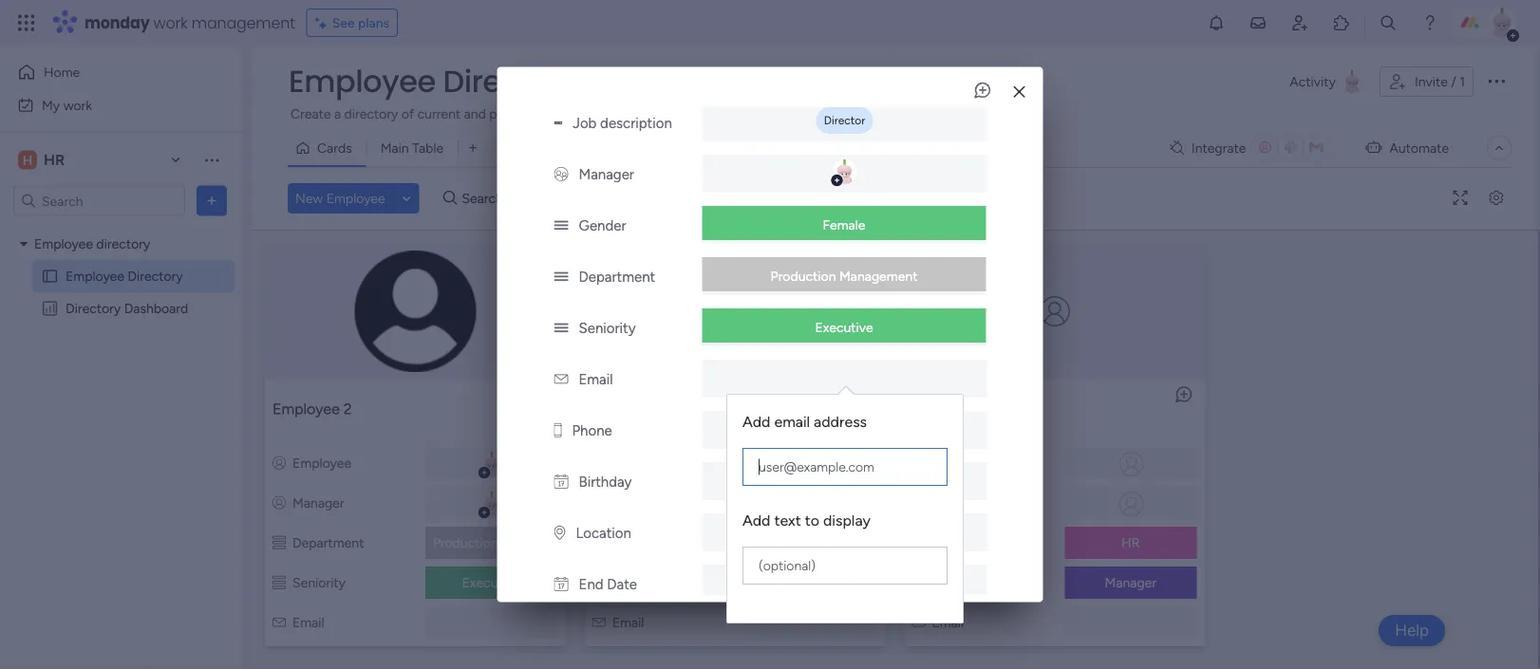 Task type: describe. For each thing, give the bounding box(es) containing it.
of
[[402, 106, 414, 122]]

v2 search image
[[443, 188, 457, 209]]

mid-level
[[784, 575, 839, 591]]

text
[[775, 512, 802, 530]]

v2 dropdown column image
[[554, 115, 563, 132]]

v2 status outline image for manager
[[912, 535, 926, 551]]

1 horizontal spatial to
[[1071, 106, 1084, 122]]

description
[[601, 115, 672, 132]]

table
[[412, 140, 444, 156]]

automate
[[1390, 140, 1450, 156]]

can
[[901, 106, 922, 122]]

v2 status outline image for manager
[[912, 575, 926, 591]]

invite / 1
[[1415, 74, 1466, 90]]

a
[[334, 106, 341, 122]]

h
[[23, 152, 33, 168]]

see more link
[[865, 104, 925, 123]]

and
[[464, 106, 486, 122]]

mid-
[[784, 575, 812, 591]]

executive inside row group
[[462, 575, 520, 591]]

create
[[291, 106, 331, 122]]

see for see plans
[[332, 15, 355, 31]]

dapulse person column image for employee
[[273, 456, 286, 472]]

home button
[[11, 57, 204, 87]]

integrate
[[1192, 140, 1247, 156]]

row group containing employee 2
[[256, 235, 1535, 660]]

dashboard
[[124, 301, 188, 317]]

location
[[576, 525, 632, 542]]

employee left 3 on the bottom right of the page
[[912, 400, 980, 418]]

production management inside row group
[[433, 535, 580, 551]]

dialog containing add email address
[[497, 67, 1044, 624]]

invite
[[1415, 74, 1449, 90]]

new employee
[[295, 190, 385, 207]]

department for mid-level
[[613, 535, 684, 551]]

add email address
[[743, 413, 867, 431]]

0 horizontal spatial directory
[[96, 236, 150, 252]]

work for my
[[63, 97, 92, 113]]

Add email address text field
[[743, 448, 948, 486]]

it
[[806, 535, 817, 551]]

2
[[344, 400, 352, 418]]

3
[[984, 400, 992, 418]]

new employee button
[[288, 183, 393, 214]]

Search in workspace field
[[40, 190, 159, 212]]

1 horizontal spatial management
[[840, 268, 918, 285]]

sort button
[[708, 183, 776, 214]]

see plans
[[332, 15, 390, 31]]

card cover image image for hr
[[1040, 296, 1071, 327]]

center.
[[1280, 106, 1321, 122]]

during
[[713, 106, 751, 122]]

manager for executive
[[293, 495, 344, 512]]

open full screen image
[[1446, 191, 1476, 206]]

invite / 1 button
[[1380, 67, 1474, 97]]

be
[[1009, 106, 1024, 122]]

dapulse date column image
[[554, 474, 569, 491]]

board
[[1112, 106, 1147, 122]]

phone
[[572, 423, 612, 440]]

Add text to display text field
[[743, 547, 948, 585]]

dapulse date column image
[[554, 577, 569, 594]]

caret down image
[[20, 238, 28, 251]]

settings image
[[1482, 191, 1512, 206]]

0 horizontal spatial management
[[502, 535, 580, 551]]

monday work management
[[85, 12, 295, 33]]

home
[[44, 64, 80, 80]]

more
[[892, 105, 923, 121]]

process
[[851, 106, 898, 122]]

automation
[[1208, 106, 1276, 122]]

my work
[[42, 97, 92, 113]]

directory dashboard
[[66, 301, 188, 317]]

add view image
[[469, 141, 477, 155]]

display
[[824, 512, 871, 530]]

apps image
[[1333, 13, 1352, 32]]

end date
[[579, 577, 637, 594]]

0 vertical spatial directory
[[443, 60, 577, 103]]

sort
[[739, 190, 764, 207]]

main table
[[381, 140, 444, 156]]

Search field
[[457, 185, 514, 212]]

production inside row group
[[433, 535, 498, 551]]

end
[[579, 577, 604, 594]]

cards
[[317, 140, 352, 156]]

gender
[[579, 218, 627, 235]]

email for manager
[[932, 615, 964, 631]]

employee 3
[[912, 400, 992, 418]]

dapulse person column image
[[273, 495, 286, 512]]

2 v2 email column image from the left
[[593, 615, 606, 631]]

add for add text to display
[[743, 512, 771, 530]]

v2 status image
[[554, 269, 569, 286]]

dapulse integrations image
[[1170, 141, 1185, 155]]

close image
[[1014, 85, 1026, 99]]

seniority inside dialog
[[579, 320, 636, 337]]

employee inside button
[[327, 190, 385, 207]]

email for mid-level
[[612, 615, 644, 631]]

birthday
[[579, 474, 632, 491]]

plans
[[358, 15, 390, 31]]



Task type: locate. For each thing, give the bounding box(es) containing it.
1 vertical spatial see
[[866, 105, 889, 121]]

employee down the employee directory
[[66, 268, 124, 285]]

employee directory
[[34, 236, 150, 252]]

work right monday
[[153, 12, 188, 33]]

1 horizontal spatial executive
[[815, 320, 874, 336]]

public board image
[[41, 267, 59, 285]]

2 the from the left
[[1185, 106, 1205, 122]]

employee 2
[[273, 400, 352, 418]]

the right "using"
[[1185, 106, 1205, 122]]

employee directory inside list box
[[66, 268, 183, 285]]

past
[[489, 106, 515, 122]]

job description
[[573, 115, 672, 132]]

the right during
[[755, 106, 774, 122]]

female
[[823, 217, 866, 233]]

dapulse person column image up dapulse person column image
[[273, 456, 286, 472]]

collapse board header image
[[1492, 141, 1508, 156]]

filter by anything image
[[680, 187, 703, 210]]

automatically
[[926, 106, 1006, 122]]

1 horizontal spatial directory
[[344, 106, 398, 122]]

add text to display
[[743, 512, 871, 530]]

executive left dapulse date column image
[[462, 575, 520, 591]]

0 vertical spatial management
[[840, 268, 918, 285]]

0 horizontal spatial work
[[63, 97, 92, 113]]

manager
[[579, 166, 635, 183], [293, 495, 344, 512], [613, 495, 664, 512], [932, 495, 984, 512], [1105, 575, 1157, 591]]

to up it
[[805, 512, 820, 530]]

to
[[1071, 106, 1084, 122], [805, 512, 820, 530]]

management
[[192, 12, 295, 33]]

1 v2 email column image from the left
[[273, 615, 286, 631]]

directory right public dashboard icon
[[66, 301, 121, 317]]

0 vertical spatial work
[[153, 12, 188, 33]]

level
[[812, 575, 839, 591]]

manager for manager
[[932, 495, 984, 512]]

v2 email column image for employee 2
[[273, 615, 286, 631]]

v2 location column image
[[554, 525, 566, 542]]

v2 email column image
[[554, 371, 569, 389]]

to inside dialog
[[805, 512, 820, 530]]

employee directory
[[289, 60, 577, 103], [66, 268, 183, 285]]

1 vertical spatial employee directory
[[66, 268, 183, 285]]

1 vertical spatial executive
[[462, 575, 520, 591]]

each
[[589, 106, 618, 122]]

1 horizontal spatial production management
[[771, 268, 918, 285]]

employees.
[[519, 106, 586, 122]]

current
[[418, 106, 461, 122]]

card cover image image
[[720, 296, 751, 327], [1040, 296, 1071, 327]]

add left text at the bottom of the page
[[743, 512, 771, 530]]

0 horizontal spatial employee directory
[[66, 268, 183, 285]]

0 vertical spatial production
[[771, 268, 836, 285]]

see
[[332, 15, 355, 31], [866, 105, 889, 121]]

0 horizontal spatial v2 status outline image
[[593, 535, 606, 551]]

see more
[[866, 105, 923, 121]]

seniority for hr
[[932, 575, 986, 591]]

manager for production management
[[579, 166, 635, 183]]

to left this on the top right of the page
[[1071, 106, 1084, 122]]

1 vertical spatial add
[[743, 512, 771, 530]]

seniority for production management
[[293, 575, 346, 591]]

0 horizontal spatial card cover image image
[[720, 296, 751, 327]]

option
[[0, 227, 242, 231]]

v2 status outline image
[[273, 535, 286, 551], [273, 575, 286, 591], [593, 575, 606, 591], [912, 575, 926, 591]]

0 vertical spatial see
[[332, 15, 355, 31]]

department
[[579, 269, 656, 286], [293, 535, 364, 551], [613, 535, 684, 551], [932, 535, 1004, 551]]

see inside "see plans" button
[[332, 15, 355, 31]]

v2 multiple person column image
[[554, 166, 569, 183]]

help image
[[1421, 13, 1440, 32]]

this
[[1087, 106, 1109, 122]]

1 vertical spatial directory
[[128, 268, 183, 285]]

0 horizontal spatial hr
[[44, 151, 65, 169]]

0 vertical spatial dapulse person column image
[[273, 456, 286, 472]]

seniority for it
[[613, 575, 666, 591]]

0 vertical spatial production management
[[771, 268, 918, 285]]

production down female
[[771, 268, 836, 285]]

production left "v2 location column" icon
[[433, 535, 498, 551]]

email
[[775, 413, 810, 431]]

v2 status image
[[554, 218, 569, 235], [554, 320, 569, 337]]

2 add from the top
[[743, 512, 771, 530]]

ruby anderson image
[[1488, 8, 1518, 38]]

production
[[771, 268, 836, 285], [433, 535, 498, 551]]

1 horizontal spatial see
[[866, 105, 889, 121]]

card cover image image for it
[[720, 296, 751, 327]]

1 card cover image image from the left
[[720, 296, 751, 327]]

0 vertical spatial v2 status image
[[554, 218, 569, 235]]

production management inside dialog
[[771, 268, 918, 285]]

management
[[840, 268, 918, 285], [502, 535, 580, 551]]

directory right a
[[344, 106, 398, 122]]

angle down image
[[402, 191, 411, 206]]

hr inside workspace selection element
[[44, 151, 65, 169]]

1 vertical spatial hr
[[1122, 535, 1140, 551]]

activity
[[1290, 74, 1337, 90]]

autopilot image
[[1366, 135, 1383, 159]]

0 horizontal spatial see
[[332, 15, 355, 31]]

employee up a
[[289, 60, 436, 103]]

Employee Directory field
[[284, 60, 582, 103]]

directory
[[344, 106, 398, 122], [96, 236, 150, 252]]

directory up dashboard
[[128, 268, 183, 285]]

my work button
[[11, 90, 204, 120]]

directory up past
[[443, 60, 577, 103]]

management up dapulse date column image
[[502, 535, 580, 551]]

see left more
[[866, 105, 889, 121]]

v2 status image for seniority
[[554, 320, 569, 337]]

applicant
[[622, 106, 677, 122]]

executive up address
[[815, 320, 874, 336]]

see for see more
[[866, 105, 889, 121]]

1 v2 status image from the top
[[554, 218, 569, 235]]

0 horizontal spatial production
[[433, 535, 498, 551]]

0 vertical spatial employee directory
[[289, 60, 577, 103]]

main
[[381, 140, 409, 156]]

employee down employee 3
[[932, 456, 991, 472]]

see left plans
[[332, 15, 355, 31]]

employee down employee 2
[[293, 456, 352, 472]]

1 horizontal spatial card cover image image
[[1040, 296, 1071, 327]]

0 vertical spatial executive
[[815, 320, 874, 336]]

executive inside dialog
[[815, 320, 874, 336]]

work for monday
[[153, 12, 188, 33]]

recruitment
[[777, 106, 847, 122]]

v2 status image for gender
[[554, 218, 569, 235]]

1 vertical spatial dapulse person column image
[[912, 495, 926, 512]]

the
[[755, 106, 774, 122], [1185, 106, 1205, 122]]

create a directory of current and past employees. each applicant hired during the recruitment process can automatically be moved to this board using the automation center.
[[291, 106, 1321, 122]]

invite members image
[[1291, 13, 1310, 32]]

v2 phone column image
[[554, 423, 562, 440]]

job
[[573, 115, 597, 132]]

1 the from the left
[[755, 106, 774, 122]]

notifications image
[[1207, 13, 1226, 32]]

cards button
[[288, 133, 366, 163]]

1 horizontal spatial the
[[1185, 106, 1205, 122]]

work inside the my work button
[[63, 97, 92, 113]]

1 horizontal spatial production
[[771, 268, 836, 285]]

work right my
[[63, 97, 92, 113]]

see plans button
[[307, 9, 398, 37]]

date
[[607, 577, 637, 594]]

1 vertical spatial work
[[63, 97, 92, 113]]

activity button
[[1283, 67, 1373, 97]]

1 vertical spatial directory
[[96, 236, 150, 252]]

email for executive
[[293, 615, 325, 631]]

1 horizontal spatial v2 email column image
[[593, 615, 606, 631]]

department for manager
[[932, 535, 1004, 551]]

0 horizontal spatial the
[[755, 106, 774, 122]]

help
[[1396, 621, 1430, 641]]

see inside see more link
[[866, 105, 889, 121]]

dapulse person column image
[[273, 456, 286, 472], [912, 495, 926, 512]]

2 v2 status outline image from the left
[[912, 535, 926, 551]]

executive
[[815, 320, 874, 336], [462, 575, 520, 591]]

directory down search in workspace field
[[96, 236, 150, 252]]

production management up dapulse date column image
[[433, 535, 580, 551]]

add for add email address
[[743, 413, 771, 431]]

v2 email column image
[[273, 615, 286, 631], [593, 615, 606, 631], [912, 615, 926, 631]]

2 card cover image image from the left
[[1040, 296, 1071, 327]]

1
[[1460, 74, 1466, 90]]

manager for mid-level
[[613, 495, 664, 512]]

public dashboard image
[[41, 300, 59, 318]]

add left the 'email'
[[743, 413, 771, 431]]

inbox image
[[1249, 13, 1268, 32]]

email
[[579, 371, 613, 389], [293, 615, 325, 631], [612, 615, 644, 631], [932, 615, 964, 631]]

0 vertical spatial hr
[[44, 151, 65, 169]]

add
[[743, 413, 771, 431], [743, 512, 771, 530]]

employee left 2
[[273, 400, 340, 418]]

dapulse person column image right display
[[912, 495, 926, 512]]

moved
[[1027, 106, 1068, 122]]

search everything image
[[1379, 13, 1398, 32]]

0 vertical spatial to
[[1071, 106, 1084, 122]]

production management
[[771, 268, 918, 285], [433, 535, 580, 551]]

v2 status outline image for mid-level
[[593, 535, 606, 551]]

monday
[[85, 12, 150, 33]]

0 horizontal spatial production management
[[433, 535, 580, 551]]

2 vertical spatial directory
[[66, 301, 121, 317]]

0 horizontal spatial directory
[[66, 301, 121, 317]]

v2 status outline image for mid-level
[[593, 575, 606, 591]]

0 horizontal spatial executive
[[462, 575, 520, 591]]

2 v2 status image from the top
[[554, 320, 569, 337]]

hired
[[680, 106, 710, 122]]

1 horizontal spatial work
[[153, 12, 188, 33]]

production management down female
[[771, 268, 918, 285]]

address
[[814, 413, 867, 431]]

v2 status outline image for production management
[[273, 535, 286, 551]]

help button
[[1380, 616, 1446, 647]]

/
[[1452, 74, 1457, 90]]

1 horizontal spatial employee directory
[[289, 60, 577, 103]]

0 horizontal spatial dapulse person column image
[[273, 456, 286, 472]]

1 vertical spatial management
[[502, 535, 580, 551]]

employee directory up current
[[289, 60, 577, 103]]

1 vertical spatial production
[[433, 535, 498, 551]]

0 vertical spatial add
[[743, 413, 771, 431]]

1 vertical spatial production management
[[433, 535, 580, 551]]

new
[[295, 190, 323, 207]]

2 horizontal spatial v2 email column image
[[912, 615, 926, 631]]

hr
[[44, 151, 65, 169], [1122, 535, 1140, 551]]

directory
[[443, 60, 577, 103], [128, 268, 183, 285], [66, 301, 121, 317]]

seniority
[[579, 320, 636, 337], [293, 575, 346, 591], [613, 575, 666, 591], [932, 575, 986, 591]]

1 vertical spatial to
[[805, 512, 820, 530]]

my
[[42, 97, 60, 113]]

1 horizontal spatial directory
[[128, 268, 183, 285]]

v2 status outline image
[[593, 535, 606, 551], [912, 535, 926, 551]]

hr inside row group
[[1122, 535, 1140, 551]]

1 horizontal spatial hr
[[1122, 535, 1140, 551]]

workspace selection element
[[18, 149, 68, 171]]

dapulse person column image for manager
[[912, 495, 926, 512]]

select product image
[[17, 13, 36, 32]]

1 vertical spatial v2 status image
[[554, 320, 569, 337]]

workspace image
[[18, 150, 37, 171]]

employee directory up directory dashboard
[[66, 268, 183, 285]]

using
[[1150, 106, 1182, 122]]

director
[[824, 114, 866, 127]]

0 horizontal spatial to
[[805, 512, 820, 530]]

department for executive
[[293, 535, 364, 551]]

v2 email column image for employee 3
[[912, 615, 926, 631]]

v2 status image left gender
[[554, 218, 569, 235]]

employee right new
[[327, 190, 385, 207]]

0 vertical spatial directory
[[344, 106, 398, 122]]

list box containing employee directory
[[0, 224, 242, 581]]

1 add from the top
[[743, 413, 771, 431]]

v2 status outline image for executive
[[273, 575, 286, 591]]

dialog
[[497, 67, 1044, 624]]

management down female
[[840, 268, 918, 285]]

2 horizontal spatial directory
[[443, 60, 577, 103]]

1 horizontal spatial dapulse person column image
[[912, 495, 926, 512]]

1 v2 status outline image from the left
[[593, 535, 606, 551]]

main table button
[[366, 133, 458, 163]]

3 v2 email column image from the left
[[912, 615, 926, 631]]

employee up public board image
[[34, 236, 93, 252]]

0 horizontal spatial v2 email column image
[[273, 615, 286, 631]]

list box
[[0, 224, 242, 581]]

work
[[153, 12, 188, 33], [63, 97, 92, 113]]

employee
[[289, 60, 436, 103], [327, 190, 385, 207], [34, 236, 93, 252], [66, 268, 124, 285], [273, 400, 340, 418], [912, 400, 980, 418], [293, 456, 352, 472], [932, 456, 991, 472]]

v2 status image down v2 status image
[[554, 320, 569, 337]]

row group
[[256, 235, 1535, 660]]

1 horizontal spatial v2 status outline image
[[912, 535, 926, 551]]



Task type: vqa. For each thing, say whether or not it's contained in the screenshot.
first Tab
no



